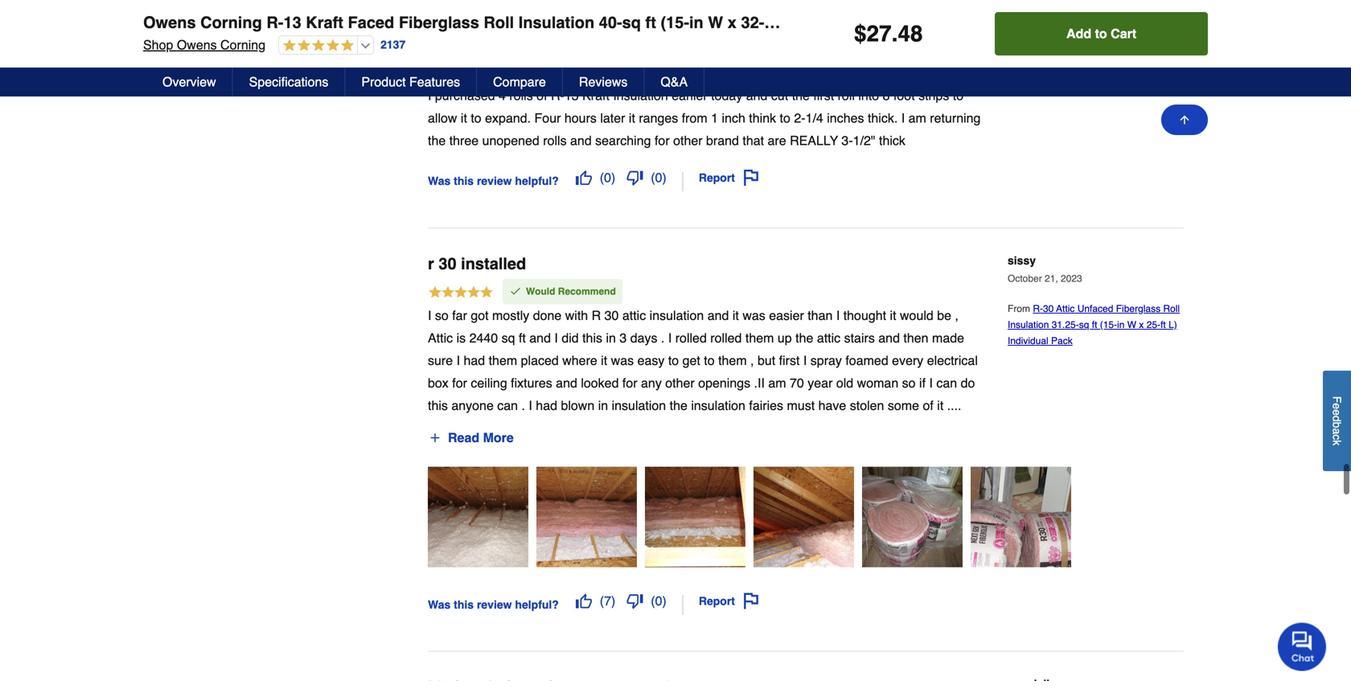 Task type: locate. For each thing, give the bounding box(es) containing it.
first right but
[[779, 349, 800, 364]]

0 vertical spatial was this review helpful?
[[428, 171, 559, 184]]

fixtures
[[511, 372, 553, 387]]

0 vertical spatial am
[[909, 107, 927, 122]]

1 horizontal spatial l)
[[1169, 315, 1178, 327]]

32-
[[741, 13, 765, 32]]

1 vertical spatial thumb up image
[[576, 590, 592, 606]]

30 inside r-30 attic unfaced fiberglass roll insulation 31.25-sq ft (15-in w x 25-ft l) individual pack
[[1043, 299, 1054, 311]]

1 vertical spatial individual
[[1008, 332, 1049, 343]]

2023
[[1066, 49, 1088, 60], [1061, 269, 1083, 280]]

thumb up image
[[576, 166, 592, 182], [576, 590, 592, 606]]

2023 right 21,
[[1061, 269, 1083, 280]]

0 right ( 7 )
[[655, 590, 663, 605]]

0 vertical spatial helpful?
[[515, 171, 559, 184]]

0 horizontal spatial individual
[[799, 13, 875, 32]]

1 vertical spatial attic
[[428, 327, 453, 342]]

1 would from the top
[[526, 62, 555, 73]]

fiberglass
[[399, 13, 479, 32], [1116, 299, 1161, 311]]

https://photos us.bazaarvoice.com/photo/2/cghvdg86bg93zxm/685f8d3c 42a2 5a5b 8fd1 f003be8078ce image
[[971, 463, 1072, 564]]

0 vertical spatial thumb up image
[[576, 166, 592, 182]]

product features button
[[345, 68, 477, 97]]

w left 25-
[[1128, 315, 1137, 327]]

so
[[435, 304, 449, 319], [902, 372, 916, 387]]

( for thumb down image for ( 0 )
[[651, 166, 655, 181]]

other down get
[[666, 372, 695, 387]]

kraft up hours
[[583, 84, 610, 99]]

0 horizontal spatial l)
[[780, 13, 795, 32]]

https://photos us.bazaarvoice.com/photo/2/cghvdg86bg93zxm/011849b0 d408 5a8e bb32 b23693c196a4 image
[[537, 463, 637, 564]]

would not recommend
[[526, 62, 635, 73]]

2023 right 6,
[[1066, 49, 1088, 60]]

0 horizontal spatial 1/2"
[[538, 30, 568, 49]]

i right thick. on the right of page
[[902, 107, 905, 122]]

2 was this review helpful? from the top
[[428, 595, 559, 607]]

can down ceiling at left
[[497, 394, 518, 409]]

....
[[948, 394, 962, 409]]

r- down october on the top of page
[[1033, 299, 1043, 311]]

roll inside r-30 attic unfaced fiberglass roll insulation 31.25-sq ft (15-in w x 25-ft l) individual pack
[[1164, 299, 1180, 311]]

0 vertical spatial roll
[[484, 13, 514, 32]]

w left 32-
[[708, 13, 723, 32]]

1 horizontal spatial 13
[[565, 84, 579, 99]]

is left 2440 at the left of page
[[457, 327, 466, 342]]

is inside i so far got mostly done with r 30 attic insulation and it was easier than i thought it would be  , attic is 2440 sq ft and i did this in 3 days . i rolled   rolled them up the attic stairs  and then made sure i had them placed where it was easy to get to them , but first i spray foamed every electrical box for ceiling fixtures and looked for any other openings .ii am 70 year old woman so if i can do this anyone can . i had blown in insulation the insulation fairies must have stolen some of it ....
[[457, 327, 466, 342]]

e up b
[[1331, 410, 1344, 416]]

1 horizontal spatial rolls
[[543, 129, 567, 144]]

and
[[746, 84, 768, 99], [570, 129, 592, 144], [708, 304, 729, 319], [530, 327, 551, 342], [879, 327, 900, 342], [556, 372, 578, 387]]

in
[[689, 13, 704, 32], [1118, 315, 1125, 327], [606, 327, 616, 342], [598, 394, 608, 409]]

1 vertical spatial 2023
[[1061, 269, 1083, 280]]

recommend up reviews
[[577, 62, 635, 73]]

corning
[[200, 13, 262, 32], [220, 37, 266, 52]]

1 horizontal spatial roll
[[1164, 299, 1180, 311]]

i
[[428, 84, 432, 99], [902, 107, 905, 122], [428, 304, 432, 319], [837, 304, 840, 319], [555, 327, 558, 342], [668, 327, 672, 342], [457, 349, 460, 364], [804, 349, 807, 364], [930, 372, 933, 387], [529, 394, 532, 409]]

i so far got mostly done with r 30 attic insulation and it was easier than i thought it would be  , attic is 2440 sq ft and i did this in 3 days . i rolled   rolled them up the attic stairs  and then made sure i had them placed where it was easy to get to them , but first i spray foamed every electrical box for ceiling fixtures and looked for any other openings .ii am 70 year old woman so if i can do this anyone can . i had blown in insulation the insulation fairies must have stolen some of it ....
[[428, 304, 978, 409]]

1 vertical spatial of
[[923, 394, 934, 409]]

them up openings
[[719, 349, 747, 364]]

ranges
[[639, 107, 678, 122]]

it up looked
[[601, 349, 608, 364]]

0 vertical spatial attic
[[1057, 299, 1075, 311]]

1 report from the top
[[699, 167, 735, 180]]

0 vertical spatial rolls
[[510, 84, 533, 99]]

of inside i so far got mostly done with r 30 attic insulation and it was easier than i thought it would be  , attic is 2440 sq ft and i did this in 3 days . i rolled   rolled them up the attic stairs  and then made sure i had them placed where it was easy to get to them , but first i spray foamed every electrical box for ceiling fixtures and looked for any other openings .ii am 70 year old woman so if i can do this anyone can . i had blown in insulation the insulation fairies must have stolen some of it ....
[[923, 394, 934, 409]]

2 horizontal spatial for
[[655, 129, 670, 144]]

. down fixtures
[[522, 394, 525, 409]]

owens up 'shop'
[[143, 13, 196, 32]]

70
[[790, 372, 804, 387]]

am inside i purchased 4 rolls of r-13 kraft insulation earlier today and cut the first roll into 8 foot strips to allow it to expand.  four hours later it ranges from 1 inch think to 2-1/4 inches thick. i am returning the three unopened rolls and searching for other brand that are really 3-1/2" thick
[[909, 107, 927, 122]]

would right "close" image
[[526, 62, 555, 73]]

k
[[1331, 440, 1344, 446]]

1 horizontal spatial pack
[[1052, 332, 1073, 343]]

0 horizontal spatial attic
[[623, 304, 646, 319]]

(15-
[[661, 13, 689, 32], [1100, 315, 1118, 327]]

shop owens corning
[[143, 37, 266, 52]]

0 horizontal spatial kraft
[[306, 13, 343, 32]]

read more button
[[428, 421, 515, 447]]

2 report button from the top
[[693, 584, 765, 611]]

3- down inches
[[842, 129, 853, 144]]

l) inside r-30 attic unfaced fiberglass roll insulation 31.25-sq ft (15-in w x 25-ft l) individual pack
[[1169, 315, 1178, 327]]

rolls down four
[[543, 129, 567, 144]]

sq inside r-30 attic unfaced fiberglass roll insulation 31.25-sq ft (15-in w x 25-ft l) individual pack
[[1079, 315, 1090, 327]]

pack right $
[[879, 13, 917, 32]]

are
[[768, 129, 787, 144]]

0 vertical spatial 3-
[[524, 30, 538, 49]]

. right days
[[661, 327, 665, 342]]

1 review from the top
[[477, 171, 512, 184]]

sq
[[622, 13, 641, 32], [1079, 315, 1090, 327], [502, 327, 515, 342]]

i purchased 4 rolls of r-13 kraft insulation earlier today and cut the first roll into 8 foot strips to allow it to expand.  four hours later it ranges from 1 inch think to 2-1/4 inches thick. i am returning the three unopened rolls and searching for other brand that are really 3-1/2" thick
[[428, 84, 981, 144]]

i right if
[[930, 372, 933, 387]]

is right 19 on the left top of page
[[467, 30, 481, 49]]

to left 2-
[[780, 107, 791, 122]]

) for ( 0 )'s thumb up image
[[611, 166, 616, 181]]

1 vertical spatial thumb down image
[[627, 590, 643, 606]]

chat invite button image
[[1278, 622, 1327, 671]]

0 horizontal spatial 30
[[439, 251, 457, 269]]

insulation down 'any'
[[612, 394, 666, 409]]

corning up shop owens corning
[[200, 13, 262, 32]]

looked
[[581, 372, 619, 387]]

sq down unfaced
[[1079, 315, 1090, 327]]

2 horizontal spatial 30
[[1043, 299, 1054, 311]]

am inside i so far got mostly done with r 30 attic insulation and it was easier than i thought it would be  , attic is 2440 sq ft and i did this in 3 days . i rolled   rolled them up the attic stairs  and then made sure i had them placed where it was easy to get to them , but first i spray foamed every electrical box for ceiling fixtures and looked for any other openings .ii am 70 year old woman so if i can do this anyone can . i had blown in insulation the insulation fairies must have stolen some of it ....
[[769, 372, 787, 387]]

helpful? down 'unopened'
[[515, 171, 559, 184]]

1 horizontal spatial thick
[[879, 129, 906, 144]]

was this review helpful?
[[428, 171, 559, 184], [428, 595, 559, 607]]

l) right 25-
[[1169, 315, 1178, 327]]

thick inside i purchased 4 rolls of r-13 kraft insulation earlier today and cut the first roll into 8 foot strips to allow it to expand.  four hours later it ranges from 1 inch think to 2-1/4 inches thick. i am returning the three unopened rolls and searching for other brand that are really 3-1/2" thick
[[879, 129, 906, 144]]

and up placed
[[530, 327, 551, 342]]

1 vertical spatial other
[[666, 372, 695, 387]]

thumb down image right ( 7 )
[[627, 590, 643, 606]]

i left far
[[428, 304, 432, 319]]

them
[[746, 327, 774, 342], [489, 349, 517, 364], [719, 349, 747, 364]]

8
[[883, 84, 890, 99]]

https://photos us.bazaarvoice.com/photo/2/cghvdg86bg93zxm/d347de8d 3d58 5979 8997 4841bb65f179 image
[[754, 463, 854, 564]]

r-
[[267, 13, 284, 32], [428, 30, 445, 49], [551, 84, 565, 99], [1033, 299, 1043, 311]]

it left ....
[[937, 394, 944, 409]]

( for thumb down image related to ( 7 )
[[651, 590, 655, 605]]

0 horizontal spatial (15-
[[661, 13, 689, 32]]

13 up 4.7 stars "image"
[[284, 13, 301, 32]]

0 vertical spatial report button
[[693, 160, 765, 187]]

1 vertical spatial was
[[611, 349, 634, 364]]

1 vertical spatial 1/2"
[[853, 129, 876, 144]]

made
[[932, 327, 965, 342]]

can
[[937, 372, 958, 387], [497, 394, 518, 409]]

sq up reviews
[[622, 13, 641, 32]]

to down "purchased"
[[471, 107, 482, 122]]

1 vertical spatial x
[[1140, 315, 1144, 327]]

i right than
[[837, 304, 840, 319]]

thick down thick. on the right of page
[[879, 129, 906, 144]]

1 vertical spatial helpful?
[[515, 595, 559, 607]]

later
[[600, 107, 626, 122]]

2 vertical spatial insulation
[[1008, 315, 1049, 327]]

r- inside r-30 attic unfaced fiberglass roll insulation 31.25-sq ft (15-in w x 25-ft l) individual pack
[[1033, 299, 1043, 311]]

rolls right 4
[[510, 84, 533, 99]]

old
[[837, 372, 854, 387]]

2440
[[470, 327, 498, 342]]

https://photos us.bazaarvoice.com/photo/2/cghvdg86bg93zxm/a151e5b1 70ac 5de0 8638 a2ea7121aca1 image
[[428, 463, 529, 564]]

0 vertical spatial was
[[428, 171, 451, 184]]

stairs
[[844, 327, 875, 342]]

for left 'any'
[[623, 372, 638, 387]]

report left flag image
[[699, 591, 735, 604]]

0 horizontal spatial thick
[[572, 30, 610, 49]]

21,
[[1045, 269, 1059, 280]]

30
[[439, 251, 457, 269], [1043, 299, 1054, 311], [605, 304, 619, 319]]

. right $
[[892, 21, 898, 47]]

2 was from the top
[[428, 595, 451, 607]]

( 0 ) for ( 0 )
[[651, 166, 667, 181]]

2 vertical spatial .
[[522, 394, 525, 409]]

individual
[[799, 13, 875, 32], [1008, 332, 1049, 343]]

0 horizontal spatial of
[[537, 84, 548, 99]]

1/4
[[806, 107, 824, 122]]

1 horizontal spatial individual
[[1008, 332, 1049, 343]]

from
[[682, 107, 708, 122]]

0 vertical spatial thumb down image
[[627, 166, 643, 182]]

0 horizontal spatial insulation
[[519, 13, 595, 32]]

reviews button
[[563, 68, 645, 97]]

0 horizontal spatial 3-
[[524, 30, 538, 49]]

1 vertical spatial 13
[[565, 84, 579, 99]]

to right get
[[704, 349, 715, 364]]

rolled up openings
[[711, 327, 742, 342]]

3- right not on the top left of page
[[524, 30, 538, 49]]

insulation up ranges
[[613, 84, 668, 99]]

insulation inside i purchased 4 rolls of r-13 kraft insulation earlier today and cut the first roll into 8 foot strips to allow it to expand.  four hours later it ranges from 1 inch think to 2-1/4 inches thick. i am returning the three unopened rolls and searching for other brand that are really 3-1/2" thick
[[613, 84, 668, 99]]

today
[[711, 84, 743, 99]]

got
[[471, 304, 489, 319]]

r-19 is not 3-1/2" thick
[[428, 30, 610, 49]]

1 vertical spatial owens
[[177, 37, 217, 52]]

must
[[787, 394, 815, 409]]

of down if
[[923, 394, 934, 409]]

1 vertical spatial ,
[[751, 349, 754, 364]]

.ii
[[754, 372, 765, 387]]

1 horizontal spatial 3-
[[842, 129, 853, 144]]

would for is
[[526, 62, 555, 73]]

fiberglass up 2137
[[399, 13, 479, 32]]

was for ( 7 )
[[428, 595, 451, 607]]

1 vertical spatial (15-
[[1100, 315, 1118, 327]]

)
[[611, 166, 616, 181], [663, 166, 667, 181], [611, 590, 616, 605], [663, 590, 667, 605]]

30 right r
[[605, 304, 619, 319]]

1/2" inside i purchased 4 rolls of r-13 kraft insulation earlier today and cut the first roll into 8 foot strips to allow it to expand.  four hours later it ranges from 1 inch think to 2-1/4 inches thick. i am returning the three unopened rolls and searching for other brand that are really 3-1/2" thick
[[853, 129, 876, 144]]

purchased
[[435, 84, 495, 99]]

than
[[808, 304, 833, 319]]

1 vertical spatial review
[[477, 595, 512, 607]]

r- up 1 star image at the left of page
[[428, 30, 445, 49]]

x left 25-
[[1140, 315, 1144, 327]]

and down hours
[[570, 129, 592, 144]]

was
[[428, 171, 451, 184], [428, 595, 451, 607]]

am
[[909, 107, 927, 122], [769, 372, 787, 387]]

of inside i purchased 4 rolls of r-13 kraft insulation earlier today and cut the first roll into 8 foot strips to allow it to expand.  four hours later it ranges from 1 inch think to 2-1/4 inches thick. i am returning the three unopened rolls and searching for other brand that are really 3-1/2" thick
[[537, 84, 548, 99]]

0 horizontal spatial pack
[[879, 13, 917, 32]]

searching
[[595, 129, 651, 144]]

1 thumb up image from the top
[[576, 166, 592, 182]]

days
[[631, 327, 658, 342]]

13 up hours
[[565, 84, 579, 99]]

insulation inside r-30 attic unfaced fiberglass roll insulation 31.25-sq ft (15-in w x 25-ft l) individual pack
[[1008, 315, 1049, 327]]

1 was this review helpful? from the top
[[428, 171, 559, 184]]

for down ranges
[[655, 129, 670, 144]]

roll right unfaced
[[1164, 299, 1180, 311]]

am down foot on the right of page
[[909, 107, 927, 122]]

1 horizontal spatial .
[[661, 327, 665, 342]]

q&a
[[661, 74, 688, 89]]

overview
[[163, 74, 216, 89]]

to right add
[[1095, 26, 1108, 41]]

attic inside r-30 attic unfaced fiberglass roll insulation 31.25-sq ft (15-in w x 25-ft l) individual pack
[[1057, 299, 1075, 311]]

1 vertical spatial insulation
[[613, 84, 668, 99]]

thumb up image for ( 0 )
[[576, 166, 592, 182]]

2 report from the top
[[699, 591, 735, 604]]

l) right 32-
[[780, 13, 795, 32]]

1 vertical spatial thick
[[879, 129, 906, 144]]

owens up overview
[[177, 37, 217, 52]]

am right .ii
[[769, 372, 787, 387]]

more
[[483, 427, 514, 441]]

so left if
[[902, 372, 916, 387]]

owens
[[143, 13, 196, 32], [177, 37, 217, 52]]

and left cut
[[746, 84, 768, 99]]

0 horizontal spatial fiberglass
[[399, 13, 479, 32]]

30 inside i so far got mostly done with r 30 attic insulation and it was easier than i thought it would be  , attic is 2440 sq ft and i did this in 3 days . i rolled   rolled them up the attic stairs  and then made sure i had them placed where it was easy to get to them , but first i spray foamed every electrical box for ceiling fixtures and looked for any other openings .ii am 70 year old woman so if i can do this anyone can . i had blown in insulation the insulation fairies must have stolen some of it ....
[[605, 304, 619, 319]]

three
[[449, 129, 479, 144]]

1 horizontal spatial so
[[902, 372, 916, 387]]

1 vertical spatial was
[[428, 595, 451, 607]]

individual down the from
[[1008, 332, 1049, 343]]

0 vertical spatial recommend
[[577, 62, 635, 73]]

first inside i so far got mostly done with r 30 attic insulation and it was easier than i thought it would be  , attic is 2440 sq ft and i did this in 3 days . i rolled   rolled them up the attic stairs  and then made sure i had them placed where it was easy to get to them , but first i spray foamed every electrical box for ceiling fixtures and looked for any other openings .ii am 70 year old woman so if i can do this anyone can . i had blown in insulation the insulation fairies must have stolen some of it ....
[[779, 349, 800, 364]]

pack down 31.25-
[[1052, 332, 1073, 343]]

30 right "r"
[[439, 251, 457, 269]]

1 vertical spatial first
[[779, 349, 800, 364]]

thumb down image
[[627, 166, 643, 182], [627, 590, 643, 606]]

0 horizontal spatial was
[[611, 349, 634, 364]]

2 review from the top
[[477, 595, 512, 607]]

attic up days
[[623, 304, 646, 319]]

x
[[728, 13, 737, 32], [1140, 315, 1144, 327]]

1 vertical spatial am
[[769, 372, 787, 387]]

thumb down image for ( 0 )
[[627, 166, 643, 182]]

1/2"
[[538, 30, 568, 49], [853, 129, 876, 144]]

had down fixtures
[[536, 394, 558, 409]]

1 vertical spatial so
[[902, 372, 916, 387]]

insulation down the from
[[1008, 315, 1049, 327]]

2 thumb down image from the top
[[627, 590, 643, 606]]

up
[[778, 327, 792, 342]]

0 horizontal spatial x
[[728, 13, 737, 32]]

attic
[[623, 304, 646, 319], [817, 327, 841, 342]]

2-
[[794, 107, 806, 122]]

(
[[600, 166, 604, 181], [651, 166, 655, 181], [600, 590, 604, 605], [651, 590, 655, 605]]

w
[[708, 13, 723, 32], [1128, 315, 1137, 327]]

0 horizontal spatial attic
[[428, 327, 453, 342]]

0 vertical spatial other
[[673, 129, 703, 144]]

1 horizontal spatial insulation
[[613, 84, 668, 99]]

0 vertical spatial of
[[537, 84, 548, 99]]

sissy
[[1008, 250, 1036, 263]]

attic up spray
[[817, 327, 841, 342]]

helpful? for ( 0 )
[[515, 171, 559, 184]]

0 vertical spatial individual
[[799, 13, 875, 32]]

1 thumb down image from the top
[[627, 166, 643, 182]]

for right box
[[452, 372, 467, 387]]

(15- inside r-30 attic unfaced fiberglass roll insulation 31.25-sq ft (15-in w x 25-ft l) individual pack
[[1100, 315, 1118, 327]]

0 vertical spatial was
[[743, 304, 766, 319]]

review for ( 0 )
[[477, 171, 512, 184]]

1 horizontal spatial fiberglass
[[1116, 299, 1161, 311]]

sq down "mostly"
[[502, 327, 515, 342]]

27
[[867, 21, 892, 47]]

easy
[[638, 349, 665, 364]]

was down 3
[[611, 349, 634, 364]]

report for ( 0 )
[[699, 167, 735, 180]]

thumb down image down searching
[[627, 166, 643, 182]]

0 vertical spatial report
[[699, 167, 735, 180]]

1 vertical spatial fiberglass
[[1116, 299, 1161, 311]]

1 horizontal spatial kraft
[[583, 84, 610, 99]]

1/2" down thick. on the right of page
[[853, 129, 876, 144]]

2 thumb up image from the top
[[576, 590, 592, 606]]

2 horizontal spatial insulation
[[1008, 315, 1049, 327]]

far
[[452, 304, 467, 319]]

would
[[900, 304, 934, 319]]

(15- down unfaced
[[1100, 315, 1118, 327]]

sq inside i so far got mostly done with r 30 attic insulation and it was easier than i thought it would be  , attic is 2440 sq ft and i did this in 3 days . i rolled   rolled them up the attic stairs  and then made sure i had them placed where it was easy to get to them , but first i spray foamed every electrical box for ceiling fixtures and looked for any other openings .ii am 70 year old woman so if i can do this anyone can . i had blown in insulation the insulation fairies must have stolen some of it ....
[[502, 327, 515, 342]]

december 6, 2023
[[1008, 49, 1088, 60]]

1 horizontal spatial is
[[467, 30, 481, 49]]

in left 25-
[[1118, 315, 1125, 327]]

be
[[937, 304, 952, 319]]

2 helpful? from the top
[[515, 595, 559, 607]]

1 horizontal spatial 1/2"
[[853, 129, 876, 144]]

2 would from the top
[[526, 282, 555, 293]]

1 horizontal spatial can
[[937, 372, 958, 387]]

fiberglass inside r-30 attic unfaced fiberglass roll insulation 31.25-sq ft (15-in w x 25-ft l) individual pack
[[1116, 299, 1161, 311]]

2 rolled from the left
[[711, 327, 742, 342]]

0 vertical spatial pack
[[879, 13, 917, 32]]

individual inside r-30 attic unfaced fiberglass roll insulation 31.25-sq ft (15-in w x 25-ft l) individual pack
[[1008, 332, 1049, 343]]

1 vertical spatial roll
[[1164, 299, 1180, 311]]

3- inside i purchased 4 rolls of r-13 kraft insulation earlier today and cut the first roll into 8 foot strips to allow it to expand.  four hours later it ranges from 1 inch think to 2-1/4 inches thick. i am returning the three unopened rolls and searching for other brand that are really 3-1/2" thick
[[842, 129, 853, 144]]

other inside i purchased 4 rolls of r-13 kraft insulation earlier today and cut the first roll into 8 foot strips to allow it to expand.  four hours later it ranges from 1 inch think to 2-1/4 inches thick. i am returning the three unopened rolls and searching for other brand that are really 3-1/2" thick
[[673, 129, 703, 144]]

31.25-
[[1052, 315, 1079, 327]]

https://photos us.bazaarvoice.com/photo/2/cghvdg86bg93zxm/d9c3e311 6cec 56bf bd00 aeccbf708a18 image
[[645, 463, 746, 564]]

pack inside r-30 attic unfaced fiberglass roll insulation 31.25-sq ft (15-in w x 25-ft l) individual pack
[[1052, 332, 1073, 343]]

1 horizontal spatial ,
[[955, 304, 959, 319]]

30 for r-
[[1043, 299, 1054, 311]]

first left roll
[[814, 84, 834, 99]]

1 was from the top
[[428, 171, 451, 184]]

r- inside i purchased 4 rolls of r-13 kraft insulation earlier today and cut the first roll into 8 foot strips to allow it to expand.  four hours later it ranges from 1 inch think to 2-1/4 inches thick. i am returning the three unopened rolls and searching for other brand that are really 3-1/2" thick
[[551, 84, 565, 99]]

plus image
[[429, 428, 442, 441]]

ft inside i so far got mostly done with r 30 attic insulation and it was easier than i thought it would be  , attic is 2440 sq ft and i did this in 3 days . i rolled   rolled them up the attic stairs  and then made sure i had them placed where it was easy to get to them , but first i spray foamed every electrical box for ceiling fixtures and looked for any other openings .ii am 70 year old woman so if i can do this anyone can . i had blown in insulation the insulation fairies must have stolen some of it ....
[[519, 327, 526, 342]]

0 horizontal spatial is
[[457, 327, 466, 342]]

1 horizontal spatial first
[[814, 84, 834, 99]]

sure
[[428, 349, 453, 364]]

1 helpful? from the top
[[515, 171, 559, 184]]

) for thumb down image for ( 0 )
[[663, 166, 667, 181]]

every
[[892, 349, 924, 364]]

a
[[1331, 429, 1344, 435]]

1 vertical spatial rolls
[[543, 129, 567, 144]]

, right be
[[955, 304, 959, 319]]

roll up "close" image
[[484, 13, 514, 32]]

1/2" up not
[[538, 30, 568, 49]]

would up done
[[526, 282, 555, 293]]

0
[[604, 166, 611, 181], [655, 166, 663, 181], [655, 590, 663, 605]]

1 star image
[[428, 61, 494, 78]]

1 report button from the top
[[693, 160, 765, 187]]

e
[[1331, 403, 1344, 410], [1331, 410, 1344, 416]]

7
[[604, 590, 611, 605]]

this
[[454, 171, 474, 184], [583, 327, 603, 342], [428, 394, 448, 409], [454, 595, 474, 607]]

30 up 31.25-
[[1043, 299, 1054, 311]]

1 vertical spatial had
[[536, 394, 558, 409]]

1 vertical spatial was this review helpful?
[[428, 595, 559, 607]]

easier
[[769, 304, 804, 319]]

of up four
[[537, 84, 548, 99]]

1 horizontal spatial rolled
[[711, 327, 742, 342]]

insulation
[[650, 304, 704, 319], [612, 394, 666, 409], [691, 394, 746, 409]]

30 for r
[[439, 251, 457, 269]]

corning up specifications
[[220, 37, 266, 52]]



Task type: vqa. For each thing, say whether or not it's contained in the screenshot.
top Roll
yes



Task type: describe. For each thing, give the bounding box(es) containing it.
0 horizontal spatial for
[[452, 372, 467, 387]]

3
[[620, 327, 627, 342]]

attic inside i so far got mostly done with r 30 attic insulation and it was easier than i thought it would be  , attic is 2440 sq ft and i did this in 3 days . i rolled   rolled them up the attic stairs  and then made sure i had them placed where it was easy to get to them , but first i spray foamed every electrical box for ceiling fixtures and looked for any other openings .ii am 70 year old woman so if i can do this anyone can . i had blown in insulation the insulation fairies must have stolen some of it ....
[[428, 327, 453, 342]]

f
[[1331, 397, 1344, 403]]

i down fixtures
[[529, 394, 532, 409]]

insulation for roll
[[519, 13, 595, 32]]

brand
[[706, 129, 739, 144]]

for inside i purchased 4 rolls of r-13 kraft insulation earlier today and cut the first roll into 8 foot strips to allow it to expand.  four hours later it ranges from 1 inch think to 2-1/4 inches thick. i am returning the three unopened rolls and searching for other brand that are really 3-1/2" thick
[[655, 129, 670, 144]]

0 vertical spatial corning
[[200, 13, 262, 32]]

four
[[535, 107, 561, 122]]

and up blown
[[556, 372, 578, 387]]

0 vertical spatial 13
[[284, 13, 301, 32]]

5 stars image
[[428, 281, 494, 298]]

specifications button
[[233, 68, 345, 97]]

them up but
[[746, 327, 774, 342]]

year
[[808, 372, 833, 387]]

the right up
[[796, 327, 814, 342]]

stolen
[[850, 394, 885, 409]]

b
[[1331, 422, 1344, 429]]

0 vertical spatial 2023
[[1066, 49, 1088, 60]]

was for ( 0 )
[[428, 171, 451, 184]]

1 vertical spatial .
[[661, 327, 665, 342]]

1 horizontal spatial attic
[[817, 327, 841, 342]]

0 vertical spatial l)
[[780, 13, 795, 32]]

0 vertical spatial owens
[[143, 13, 196, 32]]

0 horizontal spatial .
[[522, 394, 525, 409]]

1 horizontal spatial had
[[536, 394, 558, 409]]

faced
[[348, 13, 394, 32]]

owens corning r-13 kraft faced fiberglass roll insulation 40-sq ft (15-in w x 32-ft l) individual pack
[[143, 13, 917, 32]]

i up allow
[[428, 84, 432, 99]]

shop
[[143, 37, 173, 52]]

0 for ( 0 )
[[655, 166, 663, 181]]

december
[[1008, 49, 1053, 60]]

i right days
[[668, 327, 672, 342]]

inches
[[827, 107, 864, 122]]

0 vertical spatial ,
[[955, 304, 959, 319]]

1 rolled from the left
[[676, 327, 707, 342]]

first inside i purchased 4 rolls of r-13 kraft insulation earlier today and cut the first roll into 8 foot strips to allow it to expand.  four hours later it ranges from 1 inch think to 2-1/4 inches thick. i am returning the three unopened rolls and searching for other brand that are really 3-1/2" thick
[[814, 84, 834, 99]]

do
[[961, 372, 975, 387]]

it left easier
[[733, 304, 739, 319]]

0 for ( 7 )
[[655, 590, 663, 605]]

0 horizontal spatial rolls
[[510, 84, 533, 99]]

that
[[743, 129, 764, 144]]

did
[[562, 327, 579, 342]]

0 horizontal spatial had
[[464, 349, 485, 364]]

unfaced
[[1078, 299, 1114, 311]]

to up returning
[[953, 84, 964, 99]]

the down allow
[[428, 129, 446, 144]]

0 vertical spatial .
[[892, 21, 898, 47]]

checkmark image
[[509, 281, 522, 294]]

helpful? for ( 7 )
[[515, 595, 559, 607]]

w inside r-30 attic unfaced fiberglass roll insulation 31.25-sq ft (15-in w x 25-ft l) individual pack
[[1128, 315, 1137, 327]]

insulation down openings
[[691, 394, 746, 409]]

if
[[920, 372, 926, 387]]

add to cart button
[[995, 12, 1208, 56]]

in down looked
[[598, 394, 608, 409]]

get
[[683, 349, 701, 364]]

foamed
[[846, 349, 889, 364]]

1 e from the top
[[1331, 403, 1344, 410]]

arrow up image
[[1179, 113, 1192, 126]]

( 0 ) for ( 7 )
[[651, 590, 667, 605]]

have
[[819, 394, 847, 409]]

2137
[[381, 38, 406, 51]]

really
[[790, 129, 838, 144]]

13 inside i purchased 4 rolls of r-13 kraft insulation earlier today and cut the first roll into 8 foot strips to allow it to expand.  four hours later it ranges from 1 inch think to 2-1/4 inches thick. i am returning the three unopened rolls and searching for other brand that are really 3-1/2" thick
[[565, 84, 579, 99]]

the down get
[[670, 394, 688, 409]]

1 horizontal spatial sq
[[622, 13, 641, 32]]

to inside button
[[1095, 26, 1108, 41]]

read
[[448, 427, 480, 441]]

r
[[428, 251, 434, 269]]

read more
[[448, 427, 514, 441]]

1 vertical spatial corning
[[220, 37, 266, 52]]

r-30 attic unfaced fiberglass roll insulation 31.25-sq ft (15-in w x 25-ft l) individual pack link
[[1008, 299, 1180, 343]]

review for ( 7 )
[[477, 595, 512, 607]]

in left 32-
[[689, 13, 704, 32]]

in left 3
[[606, 327, 616, 342]]

insulation up days
[[650, 304, 704, 319]]

then
[[904, 327, 929, 342]]

think
[[749, 107, 776, 122]]

report button for ( 7 )
[[693, 584, 765, 611]]

40-
[[599, 13, 622, 32]]

but
[[758, 349, 776, 364]]

0 vertical spatial is
[[467, 30, 481, 49]]

flag image
[[743, 590, 759, 606]]

cart
[[1111, 26, 1137, 41]]

inch
[[722, 107, 746, 122]]

woman
[[857, 372, 899, 387]]

it right allow
[[461, 107, 467, 122]]

i left the did
[[555, 327, 558, 342]]

1 vertical spatial can
[[497, 394, 518, 409]]

thought
[[844, 304, 887, 319]]

x inside r-30 attic unfaced fiberglass roll insulation 31.25-sq ft (15-in w x 25-ft l) individual pack
[[1140, 315, 1144, 327]]

would for installed
[[526, 282, 555, 293]]

6,
[[1055, 49, 1063, 60]]

1 horizontal spatial for
[[623, 372, 638, 387]]

) for thumb down image related to ( 7 )
[[663, 590, 667, 605]]

ceiling
[[471, 372, 507, 387]]

25-
[[1147, 315, 1161, 327]]

0 horizontal spatial ,
[[751, 349, 754, 364]]

compare button
[[477, 68, 563, 97]]

product
[[362, 74, 406, 89]]

thumb up image for ( 7 )
[[576, 590, 592, 606]]

c
[[1331, 435, 1344, 440]]

0 vertical spatial w
[[708, 13, 723, 32]]

to left get
[[668, 349, 679, 364]]

insulation for kraft
[[613, 84, 668, 99]]

it right later
[[629, 107, 636, 122]]

) for thumb up image related to ( 7 )
[[611, 590, 616, 605]]

it left would
[[890, 304, 897, 319]]

flag image
[[743, 166, 759, 182]]

1
[[711, 107, 719, 122]]

48
[[898, 21, 923, 47]]

them up ceiling at left
[[489, 349, 517, 364]]

i left spray
[[804, 349, 807, 364]]

0 vertical spatial (15-
[[661, 13, 689, 32]]

2023 inside the sissy october 21, 2023
[[1061, 269, 1083, 280]]

earlier
[[672, 84, 708, 99]]

anyone
[[452, 394, 494, 409]]

reviews
[[579, 74, 628, 89]]

0 vertical spatial 1/2"
[[538, 30, 568, 49]]

openings
[[698, 372, 751, 387]]

thick.
[[868, 107, 898, 122]]

report for ( 7 )
[[699, 591, 735, 604]]

fairies
[[749, 394, 784, 409]]

installed
[[461, 251, 526, 269]]

electrical
[[927, 349, 978, 364]]

0 horizontal spatial roll
[[484, 13, 514, 32]]

19
[[445, 30, 463, 49]]

r
[[592, 304, 601, 319]]

0 vertical spatial kraft
[[306, 13, 343, 32]]

0 vertical spatial x
[[728, 13, 737, 32]]

add to cart
[[1067, 26, 1137, 41]]

was this review helpful? for ( 7 )
[[428, 595, 559, 607]]

allow
[[428, 107, 457, 122]]

box
[[428, 372, 449, 387]]

1 horizontal spatial was
[[743, 304, 766, 319]]

october
[[1008, 269, 1042, 280]]

kraft inside i purchased 4 rolls of r-13 kraft insulation earlier today and cut the first roll into 8 foot strips to allow it to expand.  four hours later it ranges from 1 inch think to 2-1/4 inches thick. i am returning the three unopened rolls and searching for other brand that are really 3-1/2" thick
[[583, 84, 610, 99]]

where
[[563, 349, 598, 364]]

was this review helpful? for ( 0 )
[[428, 171, 559, 184]]

with
[[565, 304, 588, 319]]

close image
[[509, 61, 522, 74]]

other inside i so far got mostly done with r 30 attic insulation and it was easier than i thought it would be  , attic is 2440 sq ft and i did this in 3 days . i rolled   rolled them up the attic stairs  and then made sure i had them placed where it was easy to get to them , but first i spray foamed every electrical box for ceiling fixtures and looked for any other openings .ii am 70 year old woman so if i can do this anyone can . i had blown in insulation the insulation fairies must have stolen some of it ....
[[666, 372, 695, 387]]

and left then at the right
[[879, 327, 900, 342]]

would recommend
[[526, 282, 616, 293]]

blown
[[561, 394, 595, 409]]

roll
[[838, 84, 855, 99]]

0 down searching
[[604, 166, 611, 181]]

mostly
[[492, 304, 530, 319]]

4.7 stars image
[[279, 39, 354, 54]]

0 horizontal spatial so
[[435, 304, 449, 319]]

the right cut
[[792, 84, 810, 99]]

thumb down image for ( 7 )
[[627, 590, 643, 606]]

features
[[409, 74, 460, 89]]

placed
[[521, 349, 559, 364]]

into
[[859, 84, 880, 99]]

report button for ( 0 )
[[693, 160, 765, 187]]

not
[[558, 62, 574, 73]]

r- up 4.7 stars "image"
[[267, 13, 284, 32]]

strips
[[919, 84, 950, 99]]

1 vertical spatial recommend
[[558, 282, 616, 293]]

sissy october 21, 2023
[[1008, 250, 1083, 280]]

in inside r-30 attic unfaced fiberglass roll insulation 31.25-sq ft (15-in w x 25-ft l) individual pack
[[1118, 315, 1125, 327]]

( for ( 0 )'s thumb up image
[[600, 166, 604, 181]]

i right 'sure'
[[457, 349, 460, 364]]

https://photos us.bazaarvoice.com/photo/2/cghvdg86bg93zxm/77620724 0409 5c14 ab8a c1efca0c2d80 image
[[862, 463, 963, 564]]

( for thumb up image related to ( 7 )
[[600, 590, 604, 605]]

2 e from the top
[[1331, 410, 1344, 416]]

cut
[[771, 84, 789, 99]]

and up openings
[[708, 304, 729, 319]]

specifications
[[249, 74, 329, 89]]



